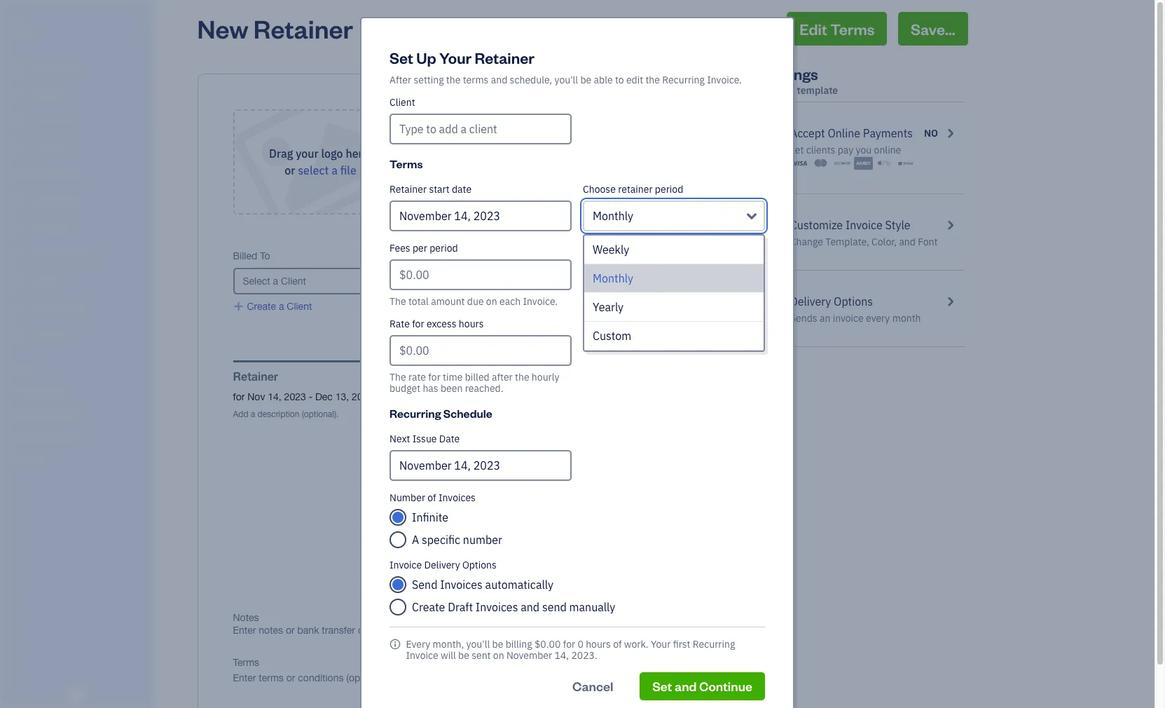 Task type: locate. For each thing, give the bounding box(es) containing it.
a for file
[[332, 163, 338, 177]]

cancel up settings on the top right
[[718, 19, 767, 39]]

2 vertical spatial recurring
[[693, 638, 736, 651]]

after
[[390, 74, 412, 86]]

$0.00 for amount due ( usd ) $0.00
[[645, 260, 708, 290]]

0 vertical spatial invoices
[[439, 491, 476, 504]]

number of invoices
[[390, 491, 476, 504]]

0 horizontal spatial $0.00
[[535, 638, 561, 651]]

13,
[[336, 391, 349, 402]]

of left work.
[[613, 638, 622, 651]]

1 vertical spatial create
[[412, 600, 445, 614]]

and right terms on the left of page
[[491, 74, 508, 86]]

create inside invoice delivery options option group
[[412, 600, 445, 614]]

set inside button
[[653, 678, 673, 694]]

edit terms button up settings for this template
[[787, 12, 888, 46]]

number up infinite
[[390, 491, 426, 504]]

14, left 0
[[555, 649, 569, 662]]

draft
[[448, 600, 473, 614]]

0 vertical spatial of
[[407, 250, 415, 261]]

1 horizontal spatial set
[[653, 678, 673, 694]]

1 horizontal spatial of
[[428, 491, 436, 504]]

file
[[340, 163, 357, 177]]

14,
[[268, 391, 282, 402], [555, 649, 569, 662]]

monthly inside field
[[593, 209, 634, 223]]

send invoices automatically
[[412, 578, 554, 592]]

0 vertical spatial number
[[523, 250, 558, 261]]

cancel button inside set up your retainer dialog
[[560, 672, 626, 700]]

invoices for of
[[439, 491, 476, 504]]

yearly option
[[585, 293, 764, 322]]

able
[[594, 74, 613, 86]]

2 vertical spatial of
[[613, 638, 622, 651]]

0 horizontal spatial delivery
[[424, 559, 460, 571]]

cancel inside set up your retainer dialog
[[573, 678, 614, 694]]

1 chevronright image from the top
[[944, 217, 957, 233]]

edit
[[800, 19, 828, 39], [393, 391, 411, 402]]

every
[[866, 312, 891, 325]]

set up your retainer dialog
[[0, 0, 1155, 708]]

14, right the nov
[[268, 391, 282, 402]]

amount inside amount due ( usd ) $0.00
[[625, 250, 660, 261]]

date up 11/14/2023
[[383, 250, 404, 261]]

recurring right first
[[693, 638, 736, 651]]

custom
[[593, 329, 632, 343]]

monthly down the "weekly"
[[593, 271, 634, 285]]

and inside set and continue button
[[675, 678, 697, 694]]

of inside the date of issue 11/14/2023
[[407, 250, 415, 261]]

number of invoices option group
[[390, 509, 766, 548]]

0 horizontal spatial due
[[383, 293, 401, 304]]

rate
[[409, 371, 426, 383]]

client inside set up your retainer dialog
[[390, 96, 415, 109]]

create inside button
[[247, 301, 276, 312]]

edit terms down rate
[[393, 391, 440, 402]]

0 vertical spatial date
[[383, 250, 404, 261]]

the inside the rate for time billed after the hourly budget has been reached.
[[390, 371, 406, 383]]

invoice.
[[707, 74, 742, 86], [523, 295, 558, 308]]

owner
[[11, 28, 37, 39]]

per right fees
[[413, 242, 428, 254]]

mastercard image
[[812, 156, 831, 170]]

2 chevronright image from the top
[[944, 293, 957, 310]]

issue up 11/14/2023 button
[[418, 250, 441, 261]]

on
[[486, 295, 497, 308], [493, 649, 504, 662]]

2 the from the top
[[390, 371, 406, 383]]

no
[[925, 127, 939, 140]]

recurring schedule
[[390, 406, 493, 421]]

2 vertical spatial a
[[562, 472, 567, 483]]

0 horizontal spatial set
[[390, 48, 414, 67]]

info image
[[390, 639, 401, 650]]

invoices up infinite
[[439, 491, 476, 504]]

0 vertical spatial monthly
[[593, 209, 634, 223]]

you'll inside every month, you'll be billing  $0.00 for 0 hours of work. your first recurring invoice will be sent on november 14, 2023.
[[467, 638, 490, 651]]

a left file
[[332, 163, 338, 177]]

be right 'sent'
[[492, 638, 504, 651]]

you'll right schedule, at the top of page
[[555, 74, 578, 86]]

per right "hours"
[[612, 242, 627, 254]]

0 vertical spatial 14,
[[268, 391, 282, 402]]

0 vertical spatial cancel
[[718, 19, 767, 39]]

list box containing weekly
[[585, 236, 764, 351]]

chevronright image
[[944, 125, 957, 142]]

recurring down budget
[[390, 406, 441, 421]]

the right edit in the right top of the page
[[646, 74, 660, 86]]

of
[[407, 250, 415, 261], [428, 491, 436, 504], [613, 638, 622, 651]]

date inside set up your retainer dialog
[[439, 433, 460, 445]]

period for hours per period
[[629, 242, 657, 254]]

0 vertical spatial chevronright image
[[944, 217, 957, 233]]

0 horizontal spatial your
[[440, 48, 472, 67]]

edit terms button down rate
[[382, 390, 440, 403]]

0 vertical spatial invoice.
[[707, 74, 742, 86]]

due up rate
[[383, 293, 401, 304]]

number up 0000001 button
[[523, 250, 558, 261]]

terms
[[831, 19, 875, 39], [390, 156, 423, 171], [413, 391, 440, 402], [233, 657, 259, 668]]

0 horizontal spatial invoice.
[[523, 295, 558, 308]]

the for the rate for time billed after the hourly budget has been reached.
[[390, 371, 406, 383]]

list box
[[585, 236, 764, 351]]

accept online payments
[[791, 126, 913, 140]]

0
[[578, 638, 584, 651]]

1 vertical spatial hours
[[586, 638, 611, 651]]

pay
[[838, 144, 854, 156]]

1 horizontal spatial you'll
[[555, 74, 578, 86]]

per for hours
[[612, 242, 627, 254]]

invoice up 0000001
[[489, 250, 520, 261]]

1 vertical spatial 14,
[[555, 649, 569, 662]]

the left terms on the left of page
[[446, 74, 461, 86]]

invoice inside invoice number 0000001
[[489, 250, 520, 261]]

and left continue
[[675, 678, 697, 694]]

and
[[491, 74, 508, 86], [900, 236, 916, 248], [521, 600, 540, 614], [675, 678, 697, 694]]

fees per period
[[390, 242, 458, 254]]

custom option
[[585, 322, 764, 351]]

the
[[390, 295, 406, 308], [390, 371, 406, 383]]

hours
[[459, 318, 484, 330], [586, 638, 611, 651]]

0 vertical spatial options
[[834, 294, 874, 308]]

total
[[409, 295, 429, 308]]

usd
[[685, 250, 706, 261]]

recurring right edit in the right top of the page
[[663, 74, 705, 86]]

be inside set up your retainer after setting the terms and schedule, you'll be able to edit the recurring invoice.
[[581, 74, 592, 86]]

1 vertical spatial number
[[390, 491, 426, 504]]

0 vertical spatial a
[[332, 163, 338, 177]]

0 vertical spatial edit
[[800, 19, 828, 39]]

setting
[[414, 74, 444, 86]]

client image
[[9, 88, 26, 102]]

1 horizontal spatial 14,
[[555, 649, 569, 662]]

monthly down the choose
[[593, 209, 634, 223]]

1 horizontal spatial per
[[612, 242, 627, 254]]

terms inside set up your retainer dialog
[[390, 156, 423, 171]]

0 horizontal spatial edit
[[393, 391, 411, 402]]

create for create a client
[[247, 301, 276, 312]]

options up the send invoices automatically
[[463, 559, 497, 571]]

Retainer period field
[[583, 200, 766, 231]]

a right plus icon
[[279, 301, 284, 312]]

1 horizontal spatial invoice.
[[707, 74, 742, 86]]

a inside button
[[279, 301, 284, 312]]

per
[[413, 242, 428, 254], [612, 242, 627, 254]]

delivery inside option group
[[424, 559, 460, 571]]

edit terms up settings for this template
[[800, 19, 875, 39]]

on right due
[[486, 295, 497, 308]]

invoice left will
[[406, 649, 439, 662]]

1 the from the top
[[390, 295, 406, 308]]

of up infinite
[[428, 491, 436, 504]]

options
[[834, 294, 874, 308], [463, 559, 497, 571]]

1 horizontal spatial edit terms
[[800, 19, 875, 39]]

on right 'sent'
[[493, 649, 504, 662]]

due
[[467, 295, 484, 308]]

your right up
[[440, 48, 472, 67]]

monthly option
[[585, 264, 764, 293]]

0 vertical spatial edit terms
[[800, 19, 875, 39]]

period up hours per period text box
[[629, 242, 657, 254]]

0 horizontal spatial a
[[279, 301, 284, 312]]

0 horizontal spatial number
[[390, 491, 426, 504]]

options up sends an invoice every month
[[834, 294, 874, 308]]

monthly inside option
[[593, 271, 634, 285]]

cancel for edit terms
[[718, 19, 767, 39]]

apple pay image
[[876, 156, 895, 170]]

1 horizontal spatial cancel
[[718, 19, 767, 39]]

and inside invoice delivery options option group
[[521, 600, 540, 614]]

1 vertical spatial options
[[463, 559, 497, 571]]

american express image
[[854, 156, 873, 170]]

invoice inside every month, you'll be billing  $0.00 for 0 hours of work. your first recurring invoice will be sent on november 14, 2023.
[[406, 649, 439, 662]]

hours right 0
[[586, 638, 611, 651]]

manually
[[570, 600, 616, 614]]

1 vertical spatial due
[[383, 293, 401, 304]]

recurring
[[663, 74, 705, 86], [390, 406, 441, 421], [693, 638, 736, 651]]

create a client
[[247, 301, 312, 312]]

cancel
[[718, 19, 767, 39], [573, 678, 614, 694]]

0 vertical spatial amount
[[625, 250, 660, 261]]

weekly option
[[585, 236, 764, 264]]

dashboard image
[[9, 61, 26, 75]]

period up 11/14/2023 button
[[430, 242, 458, 254]]

1 vertical spatial cancel button
[[560, 672, 626, 700]]

create
[[247, 301, 276, 312], [412, 600, 445, 614]]

due up send
[[563, 567, 580, 578]]

team members image
[[11, 386, 150, 397]]

0 horizontal spatial client
[[287, 301, 312, 312]]

invoice. right the each
[[523, 295, 558, 308]]

cancel for set and continue
[[573, 678, 614, 694]]

retainer start date
[[390, 183, 472, 196]]

subtotal add a discount
[[541, 459, 609, 483]]

and left send
[[521, 600, 540, 614]]

continue
[[700, 678, 753, 694]]

this
[[778, 84, 795, 97]]

billed to
[[233, 250, 270, 261]]

chevronright image for customize invoice style
[[944, 217, 957, 233]]

delivery down the specific
[[424, 559, 460, 571]]

1 horizontal spatial your
[[651, 638, 671, 651]]

1 horizontal spatial 2023
[[352, 391, 374, 402]]

cancel button up settings on the top right
[[705, 12, 779, 46]]

Rate for excess hours text field
[[390, 335, 572, 366]]

invoice down the a
[[390, 559, 422, 571]]

be right will
[[458, 649, 470, 662]]

date up rate
[[404, 293, 424, 304]]

1 vertical spatial $0.00
[[535, 638, 561, 651]]

invoices up 'draft'
[[440, 578, 483, 592]]

0 vertical spatial client
[[390, 96, 415, 109]]

issue right next
[[413, 433, 437, 445]]

0 horizontal spatial cancel button
[[560, 672, 626, 700]]

1 vertical spatial amount
[[526, 567, 560, 578]]

1 horizontal spatial edit terms button
[[787, 12, 888, 46]]

1 vertical spatial invoices
[[440, 578, 483, 592]]

0 horizontal spatial cancel
[[573, 678, 614, 694]]

client down after
[[390, 96, 415, 109]]

2 monthly from the top
[[593, 271, 634, 285]]

1 horizontal spatial options
[[834, 294, 874, 308]]

1 vertical spatial a
[[279, 301, 284, 312]]

the left rate
[[390, 371, 406, 383]]

infinite
[[412, 510, 449, 524]]

amount
[[625, 250, 660, 261], [526, 567, 560, 578]]

invoice inside option group
[[390, 559, 422, 571]]

timer image
[[9, 247, 26, 261]]

2 horizontal spatial the
[[646, 74, 660, 86]]

0 horizontal spatial hours
[[459, 318, 484, 330]]

edit up add a description (optional). 'text field' at the left bottom of page
[[393, 391, 411, 402]]

cancel button down 2023.
[[560, 672, 626, 700]]

create right plus icon
[[247, 301, 276, 312]]

set left continue
[[653, 678, 673, 694]]

items and services image
[[11, 408, 150, 419]]

2 horizontal spatial of
[[613, 638, 622, 651]]

2 horizontal spatial due
[[663, 250, 680, 261]]

the inside the rate for time billed after the hourly budget has been reached.
[[515, 371, 530, 383]]

1 horizontal spatial a
[[332, 163, 338, 177]]

0 horizontal spatial edit terms button
[[382, 390, 440, 403]]

set inside set up your retainer after setting the terms and schedule, you'll be able to edit the recurring invoice.
[[390, 48, 414, 67]]

1 horizontal spatial $0.00
[[645, 260, 708, 290]]

the right after
[[515, 371, 530, 383]]

of up 11/14/2023
[[407, 250, 415, 261]]

bank connections image
[[11, 430, 150, 442]]

0 horizontal spatial per
[[413, 242, 428, 254]]

2023 left -
[[284, 391, 306, 402]]

delivery up sends
[[791, 294, 832, 308]]

due date
[[383, 293, 424, 304]]

date inside the date of issue 11/14/2023
[[383, 250, 404, 261]]

1 horizontal spatial due
[[563, 567, 580, 578]]

0 horizontal spatial 2023
[[284, 391, 306, 402]]

chevronright image for delivery options
[[944, 293, 957, 310]]

billed
[[465, 371, 490, 383]]

Start date in MM/DD/YYYY format text field
[[390, 200, 572, 231]]

1 horizontal spatial cancel button
[[705, 12, 779, 46]]

0 vertical spatial $0.00
[[645, 260, 708, 290]]

freshbooks image
[[66, 686, 88, 702]]

0 vertical spatial delivery
[[791, 294, 832, 308]]

the left total
[[390, 295, 406, 308]]

for
[[761, 84, 776, 97]]

1 vertical spatial chevronright image
[[944, 293, 957, 310]]

0 horizontal spatial of
[[407, 250, 415, 261]]

0 horizontal spatial amount
[[526, 567, 560, 578]]

1 per from the left
[[413, 242, 428, 254]]

invoice. left for on the top right of the page
[[707, 74, 742, 86]]

0 vertical spatial hours
[[459, 318, 484, 330]]

11/14/2023
[[383, 263, 434, 274]]

sends an invoice every month
[[791, 312, 922, 325]]

1 horizontal spatial client
[[390, 96, 415, 109]]

invoices down the send invoices automatically
[[476, 600, 518, 614]]

2 vertical spatial date
[[439, 433, 460, 445]]

1 vertical spatial issue
[[413, 433, 437, 445]]

automatically
[[486, 578, 554, 592]]

due left (
[[663, 250, 680, 261]]

chevronright image
[[944, 217, 957, 233], [944, 293, 957, 310]]

due inside amount due ( usd ) $0.00
[[663, 250, 680, 261]]

0 horizontal spatial edit terms
[[393, 391, 440, 402]]

set up after
[[390, 48, 414, 67]]

$0.00 inside every month, you'll be billing  $0.00 for 0 hours of work. your first recurring invoice will be sent on november 14, 2023.
[[535, 638, 561, 651]]

2023 right 13,
[[352, 391, 374, 402]]

0 vertical spatial edit terms button
[[787, 12, 888, 46]]

budget
[[390, 382, 421, 395]]

date down recurring schedule on the left bottom
[[439, 433, 460, 445]]

0 horizontal spatial the
[[446, 74, 461, 86]]

issue
[[418, 250, 441, 261], [413, 433, 437, 445]]

number
[[523, 250, 558, 261], [390, 491, 426, 504]]

add
[[541, 472, 559, 483]]

invoices for draft
[[476, 600, 518, 614]]

1 horizontal spatial hours
[[586, 638, 611, 651]]

1 vertical spatial cancel
[[573, 678, 614, 694]]

1 vertical spatial client
[[287, 301, 312, 312]]

excess
[[427, 318, 457, 330]]

add a discount button
[[541, 471, 609, 484]]

retainer
[[254, 12, 353, 45], [475, 48, 535, 67], [390, 183, 427, 196], [233, 369, 278, 383]]

select
[[298, 163, 329, 177]]

client right plus icon
[[287, 301, 312, 312]]

a specific number
[[412, 533, 503, 547]]

2 vertical spatial invoices
[[476, 600, 518, 614]]

Notes text field
[[233, 624, 708, 637]]

Invoice issue date in MM/DD/YYYY format text field
[[390, 450, 572, 481]]

edit terms button for retainer
[[382, 390, 440, 403]]

Hours per period text field
[[583, 259, 766, 290]]

period for choose retainer period
[[655, 183, 684, 196]]

0 horizontal spatial options
[[463, 559, 497, 571]]

start
[[429, 183, 450, 196]]

to
[[260, 250, 270, 261]]

due for amount due ( usd ) $0.00
[[663, 250, 680, 261]]

1 vertical spatial the
[[390, 371, 406, 383]]

be left the able
[[581, 74, 592, 86]]

$0.00 for every month, you'll be billing  $0.00 for 0 hours of work. your first recurring invoice will be sent on november 14, 2023.
[[535, 638, 561, 651]]

0 vertical spatial issue
[[418, 250, 441, 261]]

1 vertical spatial delivery
[[424, 559, 460, 571]]

hours down the total amount due on each invoice.
[[459, 318, 484, 330]]

change
[[791, 236, 824, 248]]

period up the monthly field
[[655, 183, 684, 196]]

retainer inside set up your retainer after setting the terms and schedule, you'll be able to edit the recurring invoice.
[[475, 48, 535, 67]]

you'll down 'notes' text box
[[467, 638, 490, 651]]

a right add
[[562, 472, 567, 483]]

0 vertical spatial you'll
[[555, 74, 578, 86]]

create draft invoices and send manually
[[412, 600, 616, 614]]

your left first
[[651, 638, 671, 651]]

pencil image
[[382, 390, 393, 403]]

klo owner
[[11, 13, 37, 39]]

1 horizontal spatial amount
[[625, 250, 660, 261]]

edit up settings on the top right
[[800, 19, 828, 39]]

main element
[[0, 0, 189, 708]]

per for fees
[[413, 242, 428, 254]]

2 horizontal spatial a
[[562, 472, 567, 483]]

$0.00 inside amount due ( usd ) $0.00
[[645, 260, 708, 290]]

create for create draft invoices and send manually
[[412, 600, 445, 614]]

0 vertical spatial recurring
[[663, 74, 705, 86]]

create down send
[[412, 600, 445, 614]]

1 vertical spatial your
[[651, 638, 671, 651]]

0 vertical spatial the
[[390, 295, 406, 308]]

0 horizontal spatial you'll
[[467, 638, 490, 651]]

for
[[412, 318, 425, 330], [429, 371, 441, 383], [233, 391, 245, 402], [563, 638, 576, 651]]

0 vertical spatial due
[[663, 250, 680, 261]]

2 per from the left
[[612, 242, 627, 254]]

1 vertical spatial edit terms button
[[382, 390, 440, 403]]

Client text field
[[391, 115, 571, 143]]

month
[[893, 312, 922, 325]]

cancel down 2023.
[[573, 678, 614, 694]]

has
[[423, 382, 439, 395]]

1 monthly from the top
[[593, 209, 634, 223]]

0 vertical spatial cancel button
[[705, 12, 779, 46]]

1 horizontal spatial create
[[412, 600, 445, 614]]

cancel button
[[705, 12, 779, 46], [560, 672, 626, 700]]



Task type: vqa. For each thing, say whether or not it's contained in the screenshot.
the settings corresponding to Settings
no



Task type: describe. For each thing, give the bounding box(es) containing it.
date
[[452, 183, 472, 196]]

0000001
[[489, 263, 527, 274]]

discount
[[570, 472, 609, 483]]

estimate image
[[9, 114, 26, 128]]

amount for amount due
[[526, 567, 560, 578]]

recurring inside set up your retainer after setting the terms and schedule, you'll be able to edit the recurring invoice.
[[663, 74, 705, 86]]

project image
[[9, 221, 26, 235]]

bank image
[[897, 156, 916, 170]]

Fees per period text field
[[390, 259, 572, 290]]

set for up
[[390, 48, 414, 67]]

11/14/2023 button
[[383, 262, 468, 275]]

send
[[412, 578, 438, 592]]

template,
[[826, 236, 870, 248]]

an
[[820, 312, 831, 325]]

color,
[[872, 236, 897, 248]]

amount due
[[526, 567, 580, 578]]

first
[[673, 638, 691, 651]]

client inside button
[[287, 301, 312, 312]]

)
[[706, 250, 708, 261]]

on inside every month, you'll be billing  $0.00 for 0 hours of work. your first recurring invoice will be sent on november 14, 2023.
[[493, 649, 504, 662]]

invoice delivery options
[[390, 559, 497, 571]]

issue inside the date of issue 11/14/2023
[[418, 250, 441, 261]]

of inside every month, you'll be billing  $0.00 for 0 hours of work. your first recurring invoice will be sent on november 14, 2023.
[[613, 638, 622, 651]]

0 vertical spatial on
[[486, 295, 497, 308]]

weekly
[[593, 243, 630, 257]]

hourly
[[532, 371, 560, 383]]

the for the total amount due on each invoice.
[[390, 295, 406, 308]]

expense image
[[9, 194, 26, 208]]

up
[[417, 48, 437, 67]]

after
[[492, 371, 513, 383]]

amount due ( usd ) $0.00
[[625, 250, 708, 290]]

(
[[683, 250, 685, 261]]

discover image
[[833, 156, 852, 170]]

billing
[[506, 638, 533, 651]]

subtotal
[[572, 459, 609, 470]]

Add a description (optional). text field
[[233, 409, 566, 420]]

14, inside every month, you'll be billing  $0.00 for 0 hours of work. your first recurring invoice will be sent on november 14, 2023.
[[555, 649, 569, 662]]

accept
[[791, 126, 826, 140]]

next
[[390, 433, 410, 445]]

edit
[[627, 74, 644, 86]]

let clients pay you online
[[791, 144, 902, 156]]

the for retainer
[[446, 74, 461, 86]]

you'll inside set up your retainer after setting the terms and schedule, you'll be able to edit the recurring invoice.
[[555, 74, 578, 86]]

Terms text field
[[233, 672, 708, 684]]

each
[[500, 295, 521, 308]]

send
[[542, 600, 567, 614]]

reached.
[[465, 382, 504, 395]]

number
[[463, 533, 503, 547]]

0 horizontal spatial 14,
[[268, 391, 282, 402]]

1 vertical spatial invoice.
[[523, 295, 558, 308]]

change template, color, and font
[[791, 236, 938, 248]]

a inside subtotal add a discount
[[562, 472, 567, 483]]

hours
[[583, 242, 610, 254]]

every
[[406, 638, 431, 651]]

set and continue button
[[640, 672, 766, 700]]

set and continue
[[653, 678, 753, 694]]

next issue date
[[390, 433, 460, 445]]

november
[[507, 649, 553, 662]]

online
[[875, 144, 902, 156]]

due for amount due
[[563, 567, 580, 578]]

hours inside every month, you'll be billing  $0.00 for 0 hours of work. your first recurring invoice will be sent on november 14, 2023.
[[586, 638, 611, 651]]

amount
[[431, 295, 465, 308]]

1 horizontal spatial edit
[[800, 19, 828, 39]]

invoice number 0000001
[[489, 250, 558, 274]]

hours per period
[[583, 242, 657, 254]]

invoice image
[[9, 141, 26, 155]]

online
[[828, 126, 861, 140]]

of for date
[[407, 250, 415, 261]]

1 vertical spatial date
[[404, 293, 424, 304]]

a
[[412, 533, 419, 547]]

refresh image
[[769, 293, 782, 310]]

work.
[[624, 638, 649, 651]]

1 2023 from the left
[[284, 391, 306, 402]]

customize
[[791, 218, 843, 232]]

plus image
[[233, 300, 244, 313]]

rate
[[390, 318, 410, 330]]

clients
[[807, 144, 836, 156]]

1 vertical spatial edit
[[393, 391, 411, 402]]

new
[[197, 12, 249, 45]]

money image
[[9, 274, 26, 288]]

invoice delivery options option group
[[384, 559, 771, 615]]

sends
[[791, 312, 818, 325]]

notes
[[233, 612, 259, 623]]

been
[[441, 382, 463, 395]]

dec
[[315, 391, 333, 402]]

for inside every month, you'll be billing  $0.00 for 0 hours of work. your first recurring invoice will be sent on november 14, 2023.
[[563, 638, 576, 651]]

schedule
[[444, 406, 493, 421]]

options inside option group
[[463, 559, 497, 571]]

new retainer
[[197, 12, 353, 45]]

save…
[[911, 19, 956, 39]]

cancel button for set
[[560, 672, 626, 700]]

number inside set up your retainer dialog
[[390, 491, 426, 504]]

invoice up 'change template, color, and font'
[[846, 218, 883, 232]]

amount for amount due ( usd ) $0.00
[[625, 250, 660, 261]]

select a file
[[298, 163, 357, 177]]

edit terms button for new retainer
[[787, 12, 888, 46]]

chart image
[[9, 301, 26, 315]]

invoice. inside set up your retainer after setting the terms and schedule, you'll be able to edit the recurring invoice.
[[707, 74, 742, 86]]

for nov 14, 2023 - dec 13, 2023
[[233, 391, 374, 402]]

1 horizontal spatial delivery
[[791, 294, 832, 308]]

settings image
[[11, 453, 150, 464]]

visa image
[[791, 156, 810, 170]]

delivery options
[[791, 294, 874, 308]]

and down style
[[900, 236, 916, 248]]

fees
[[390, 242, 411, 254]]

1 vertical spatial recurring
[[390, 406, 441, 421]]

2023.
[[572, 649, 598, 662]]

of for number
[[428, 491, 436, 504]]

date of issue 11/14/2023
[[383, 250, 441, 274]]

issue inside set up your retainer dialog
[[413, 433, 437, 445]]

number inside invoice number 0000001
[[523, 250, 558, 261]]

month,
[[433, 638, 464, 651]]

a for client
[[279, 301, 284, 312]]

terms
[[463, 74, 489, 86]]

-
[[309, 391, 313, 402]]

the for time
[[515, 371, 530, 383]]

recurring inside every month, you'll be billing  $0.00 for 0 hours of work. your first recurring invoice will be sent on november 14, 2023.
[[693, 638, 736, 651]]

1 horizontal spatial be
[[492, 638, 504, 651]]

let
[[791, 144, 804, 156]]

apps image
[[11, 363, 150, 374]]

payment image
[[9, 168, 26, 182]]

your inside set up your retainer after setting the terms and schedule, you'll be able to edit the recurring invoice.
[[440, 48, 472, 67]]

every month, you'll be billing  $0.00 for 0 hours of work. your first recurring invoice will be sent on november 14, 2023.
[[406, 638, 736, 662]]

2 2023 from the left
[[352, 391, 374, 402]]

billed
[[233, 250, 257, 261]]

and inside set up your retainer after setting the terms and schedule, you'll be able to edit the recurring invoice.
[[491, 74, 508, 86]]

time
[[443, 371, 463, 383]]

you
[[856, 144, 872, 156]]

save… button
[[899, 12, 968, 46]]

period for fees per period
[[430, 242, 458, 254]]

set up your retainer after setting the terms and schedule, you'll be able to edit the recurring invoice.
[[390, 48, 742, 86]]

your inside every month, you'll be billing  $0.00 for 0 hours of work. your first recurring invoice will be sent on november 14, 2023.
[[651, 638, 671, 651]]

customize invoice style
[[791, 218, 911, 232]]

set for and
[[653, 678, 673, 694]]

klo
[[11, 13, 28, 27]]

Reference Number text field
[[489, 306, 587, 317]]

cancel button for edit
[[705, 12, 779, 46]]

list box inside set up your retainer dialog
[[585, 236, 764, 351]]

choose
[[583, 183, 616, 196]]

report image
[[9, 327, 26, 341]]

0 horizontal spatial be
[[458, 649, 470, 662]]

for inside the rate for time billed after the hourly budget has been reached.
[[429, 371, 441, 383]]

sent
[[472, 649, 491, 662]]



